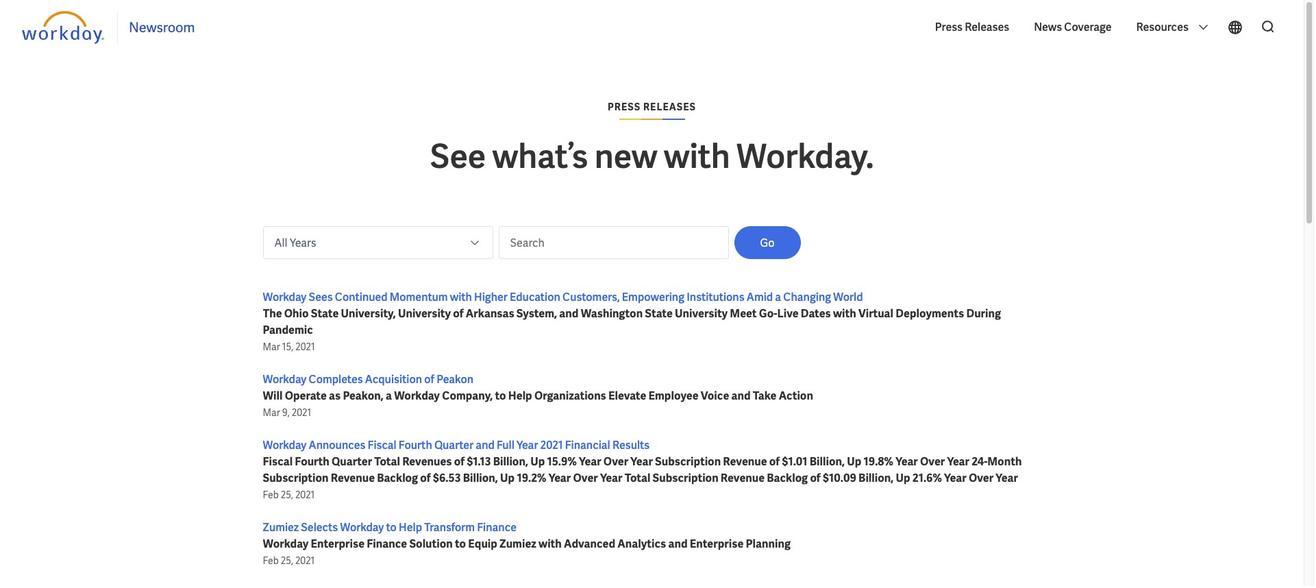Task type: describe. For each thing, give the bounding box(es) containing it.
dates
[[801, 306, 831, 321]]

during
[[967, 306, 1002, 321]]

mar inside workday sees continued momentum with higher education customers, empowering institutions amid a changing world the ohio state university, university of arkansas system, and washington state university meet go-live dates with virtual deployments during pandemic mar 15, 2021
[[263, 341, 280, 353]]

elevate
[[609, 389, 647, 403]]

24-
[[972, 455, 988, 469]]

newsroom link
[[129, 19, 195, 36]]

workday inside workday sees continued momentum with higher education customers, empowering institutions amid a changing world the ohio state university, university of arkansas system, and washington state university meet go-live dates with virtual deployments during pandemic mar 15, 2021
[[263, 290, 307, 304]]

2021 inside workday sees continued momentum with higher education customers, empowering institutions amid a changing world the ohio state university, university of arkansas system, and washington state university meet go-live dates with virtual deployments during pandemic mar 15, 2021
[[296, 341, 315, 353]]

2021 inside workday completes acquisition of peakon will operate as peakon, a workday company, to help organizations elevate employee voice and take action mar 9, 2021
[[292, 407, 311, 419]]

21.6%
[[913, 471, 943, 485]]

news coverage link
[[1028, 10, 1119, 45]]

peakon,
[[343, 389, 384, 403]]

and inside workday completes acquisition of peakon will operate as peakon, a workday company, to help organizations elevate employee voice and take action mar 9, 2021
[[732, 389, 751, 403]]

world
[[834, 290, 864, 304]]

newsroom
[[129, 19, 195, 36]]

billion, up '$10.09'
[[810, 455, 845, 469]]

1 vertical spatial finance
[[367, 537, 407, 551]]

with down world
[[834, 306, 857, 321]]

transform
[[425, 520, 475, 535]]

billion, down 19.8%
[[859, 471, 894, 485]]

releases
[[644, 101, 697, 113]]

with inside zumiez selects workday to help transform finance workday enterprise finance solution to equip zumiez with advanced analytics and enterprise planning feb 25, 2021
[[539, 537, 562, 551]]

of inside workday completes acquisition of peakon will operate as peakon, a workday company, to help organizations elevate employee voice and take action mar 9, 2021
[[425, 372, 435, 387]]

2021 up selects
[[295, 489, 315, 501]]

action
[[779, 389, 814, 403]]

washington
[[581, 306, 643, 321]]

feb inside workday announces fiscal fourth quarter and full year 2021 financial results fiscal fourth quarter total revenues of $1.13 billion, up 15.9% year over year subscription revenue of $1.01 billion, up 19.8% year over year 24-month subscription revenue backlog of $6.53 billion, up 19.2% year over year total subscription revenue backlog of $10.09 billion, up 21.6% year over year feb 25, 2021
[[263, 489, 279, 501]]

workday announces fiscal fourth quarter and full year 2021 financial results fiscal fourth quarter total revenues of $1.13 billion, up 15.9% year over year subscription revenue of $1.01 billion, up 19.8% year over year 24-month subscription revenue backlog of $6.53 billion, up 19.2% year over year total subscription revenue backlog of $10.09 billion, up 21.6% year over year feb 25, 2021
[[263, 438, 1023, 501]]

peakon
[[437, 372, 474, 387]]

globe icon image
[[1228, 19, 1244, 36]]

will
[[263, 389, 283, 403]]

solution
[[410, 537, 453, 551]]

$1.01
[[783, 455, 808, 469]]

billion, down $1.13
[[463, 471, 498, 485]]

workday right selects
[[340, 520, 384, 535]]

momentum
[[390, 290, 448, 304]]

month
[[988, 455, 1023, 469]]

1 horizontal spatial total
[[625, 471, 651, 485]]

up up '$10.09'
[[848, 455, 862, 469]]

workday down acquisition
[[394, 389, 440, 403]]

workday up "will"
[[263, 372, 307, 387]]

resources
[[1137, 20, 1192, 34]]

see
[[430, 135, 486, 178]]

2021 inside zumiez selects workday to help transform finance workday enterprise finance solution to equip zumiez with advanced analytics and enterprise planning feb 25, 2021
[[295, 555, 315, 567]]

arkansas
[[466, 306, 515, 321]]

results
[[613, 438, 650, 453]]

amid
[[747, 290, 773, 304]]

feb inside zumiez selects workday to help transform finance workday enterprise finance solution to equip zumiez with advanced analytics and enterprise planning feb 25, 2021
[[263, 555, 279, 567]]

over up 21.6% at the bottom of the page
[[921, 455, 946, 469]]

over down 24-
[[969, 471, 994, 485]]

help inside zumiez selects workday to help transform finance workday enterprise finance solution to equip zumiez with advanced analytics and enterprise planning feb 25, 2021
[[399, 520, 422, 535]]

full
[[497, 438, 515, 453]]

zumiez selects workday to help transform finance workday enterprise finance solution to equip zumiez with advanced analytics and enterprise planning feb 25, 2021
[[263, 520, 791, 567]]

company,
[[442, 389, 493, 403]]

workday inside workday announces fiscal fourth quarter and full year 2021 financial results fiscal fourth quarter total revenues of $1.13 billion, up 15.9% year over year subscription revenue of $1.01 billion, up 19.8% year over year 24-month subscription revenue backlog of $6.53 billion, up 19.2% year over year total subscription revenue backlog of $10.09 billion, up 21.6% year over year feb 25, 2021
[[263, 438, 307, 453]]

press
[[608, 101, 641, 113]]

selects
[[301, 520, 338, 535]]

advanced
[[564, 537, 616, 551]]

university,
[[341, 306, 396, 321]]

Search text field
[[499, 226, 729, 259]]

1 backlog from the left
[[377, 471, 418, 485]]

virtual
[[859, 306, 894, 321]]

pandemic
[[263, 323, 313, 337]]

up up the 19.2%
[[531, 455, 545, 469]]

15,
[[282, 341, 294, 353]]

of down workday announces fiscal fourth quarter and full year 2021 financial results link
[[454, 455, 465, 469]]

$1.13
[[467, 455, 491, 469]]

employee
[[649, 389, 699, 403]]

25, inside workday announces fiscal fourth quarter and full year 2021 financial results fiscal fourth quarter total revenues of $1.13 billion, up 15.9% year over year subscription revenue of $1.01 billion, up 19.8% year over year 24-month subscription revenue backlog of $6.53 billion, up 19.2% year over year total subscription revenue backlog of $10.09 billion, up 21.6% year over year feb 25, 2021
[[281, 489, 293, 501]]

equip
[[468, 537, 498, 551]]

19.2%
[[517, 471, 547, 485]]

higher
[[474, 290, 508, 304]]

press releases
[[936, 20, 1010, 34]]

workday completes acquisition of peakon will operate as peakon, a workday company, to help organizations elevate employee voice and take action mar 9, 2021
[[263, 372, 814, 419]]

deployments
[[896, 306, 965, 321]]

ohio
[[284, 306, 309, 321]]

completes
[[309, 372, 363, 387]]

1 horizontal spatial fourth
[[399, 438, 432, 453]]

and inside workday announces fiscal fourth quarter and full year 2021 financial results fiscal fourth quarter total revenues of $1.13 billion, up 15.9% year over year subscription revenue of $1.01 billion, up 19.8% year over year 24-month subscription revenue backlog of $6.53 billion, up 19.2% year over year total subscription revenue backlog of $10.09 billion, up 21.6% year over year feb 25, 2021
[[476, 438, 495, 453]]

new
[[595, 135, 658, 178]]

mar inside workday completes acquisition of peakon will operate as peakon, a workday company, to help organizations elevate employee voice and take action mar 9, 2021
[[263, 407, 280, 419]]

2 backlog from the left
[[767, 471, 808, 485]]

planning
[[746, 537, 791, 551]]

acquisition
[[365, 372, 422, 387]]

workday down selects
[[263, 537, 309, 551]]

help inside workday completes acquisition of peakon will operate as peakon, a workday company, to help organizations elevate employee voice and take action mar 9, 2021
[[509, 389, 533, 403]]

live
[[778, 306, 799, 321]]

of left '$10.09'
[[811, 471, 821, 485]]

institutions
[[687, 290, 745, 304]]

1 vertical spatial fourth
[[295, 455, 330, 469]]

workday.
[[737, 135, 874, 178]]

press releases link
[[929, 10, 1017, 45]]

changing
[[784, 290, 832, 304]]

15.9%
[[547, 455, 577, 469]]

2 state from the left
[[645, 306, 673, 321]]

financial
[[565, 438, 611, 453]]

sees
[[309, 290, 333, 304]]

what's
[[493, 135, 588, 178]]



Task type: locate. For each thing, give the bounding box(es) containing it.
quarter down 'announces'
[[332, 455, 372, 469]]

press
[[936, 20, 963, 34]]

see what's new with workday.
[[430, 135, 874, 178]]

resources link
[[1130, 10, 1217, 45]]

0 vertical spatial feb
[[263, 489, 279, 501]]

0 horizontal spatial zumiez
[[263, 520, 299, 535]]

1 university from the left
[[398, 306, 451, 321]]

0 horizontal spatial fourth
[[295, 455, 330, 469]]

and left take
[[732, 389, 751, 403]]

zumiez left selects
[[263, 520, 299, 535]]

take
[[753, 389, 777, 403]]

customers,
[[563, 290, 620, 304]]

fourth
[[399, 438, 432, 453], [295, 455, 330, 469]]

fiscal
[[368, 438, 397, 453], [263, 455, 293, 469]]

of left the arkansas
[[453, 306, 464, 321]]

to
[[495, 389, 506, 403], [386, 520, 397, 535], [455, 537, 466, 551]]

with down releases
[[664, 135, 731, 178]]

and inside zumiez selects workday to help transform finance workday enterprise finance solution to equip zumiez with advanced analytics and enterprise planning feb 25, 2021
[[669, 537, 688, 551]]

workday sees continued momentum with higher education customers, empowering institutions amid a changing world the ohio state university, university of arkansas system, and washington state university meet go-live dates with virtual deployments during pandemic mar 15, 2021
[[263, 290, 1002, 353]]

1 vertical spatial total
[[625, 471, 651, 485]]

0 vertical spatial quarter
[[435, 438, 474, 453]]

organizations
[[535, 389, 607, 403]]

1 vertical spatial to
[[386, 520, 397, 535]]

of down revenues
[[421, 471, 431, 485]]

0 vertical spatial a
[[776, 290, 782, 304]]

25, inside zumiez selects workday to help transform finance workday enterprise finance solution to equip zumiez with advanced analytics and enterprise planning feb 25, 2021
[[281, 555, 293, 567]]

1 25, from the top
[[281, 489, 293, 501]]

total left revenues
[[375, 455, 400, 469]]

0 horizontal spatial help
[[399, 520, 422, 535]]

fiscal down '9,'
[[263, 455, 293, 469]]

operate
[[285, 389, 327, 403]]

go to the newsroom homepage image
[[22, 11, 106, 44]]

help
[[509, 389, 533, 403], [399, 520, 422, 535]]

0 horizontal spatial state
[[311, 306, 339, 321]]

revenues
[[403, 455, 452, 469]]

up left 21.6% at the bottom of the page
[[896, 471, 911, 485]]

$6.53
[[433, 471, 461, 485]]

mar
[[263, 341, 280, 353], [263, 407, 280, 419]]

1 vertical spatial zumiez
[[500, 537, 537, 551]]

finance
[[477, 520, 517, 535], [367, 537, 407, 551]]

1 horizontal spatial zumiez
[[500, 537, 537, 551]]

help left 'organizations'
[[509, 389, 533, 403]]

and up $1.13
[[476, 438, 495, 453]]

1 horizontal spatial finance
[[477, 520, 517, 535]]

and down workday sees continued momentum with higher education customers, empowering institutions amid a changing world link
[[560, 306, 579, 321]]

1 horizontal spatial quarter
[[435, 438, 474, 453]]

0 vertical spatial 25,
[[281, 489, 293, 501]]

1 horizontal spatial state
[[645, 306, 673, 321]]

0 vertical spatial total
[[375, 455, 400, 469]]

fourth up revenues
[[399, 438, 432, 453]]

billion, down the full
[[493, 455, 529, 469]]

1 vertical spatial quarter
[[332, 455, 372, 469]]

0 vertical spatial fiscal
[[368, 438, 397, 453]]

of left peakon on the left of page
[[425, 372, 435, 387]]

to down transform
[[455, 537, 466, 551]]

1 mar from the top
[[263, 341, 280, 353]]

0 horizontal spatial a
[[386, 389, 392, 403]]

university down momentum
[[398, 306, 451, 321]]

a down acquisition
[[386, 389, 392, 403]]

voice
[[701, 389, 730, 403]]

1 horizontal spatial enterprise
[[690, 537, 744, 551]]

quarter
[[435, 438, 474, 453], [332, 455, 372, 469]]

2 enterprise from the left
[[690, 537, 744, 551]]

revenue
[[724, 455, 768, 469], [331, 471, 375, 485], [721, 471, 765, 485]]

and
[[560, 306, 579, 321], [732, 389, 751, 403], [476, 438, 495, 453], [669, 537, 688, 551]]

workday completes acquisition of peakon link
[[263, 372, 474, 387]]

state down sees
[[311, 306, 339, 321]]

meet
[[730, 306, 757, 321]]

2021 down selects
[[295, 555, 315, 567]]

1 vertical spatial mar
[[263, 407, 280, 419]]

over
[[604, 455, 629, 469], [921, 455, 946, 469], [574, 471, 598, 485], [969, 471, 994, 485]]

announces
[[309, 438, 366, 453]]

0 horizontal spatial quarter
[[332, 455, 372, 469]]

a right amid
[[776, 290, 782, 304]]

19.8%
[[864, 455, 894, 469]]

finance up the equip
[[477, 520, 517, 535]]

0 horizontal spatial total
[[375, 455, 400, 469]]

finance down zumiez selects workday to help transform finance link at the bottom left
[[367, 537, 407, 551]]

over down results
[[604, 455, 629, 469]]

go-
[[759, 306, 778, 321]]

quarter up $1.13
[[435, 438, 474, 453]]

total down results
[[625, 471, 651, 485]]

1 horizontal spatial fiscal
[[368, 438, 397, 453]]

to right "company,"
[[495, 389, 506, 403]]

up left the 19.2%
[[501, 471, 515, 485]]

2021 right 15,
[[296, 341, 315, 353]]

0 horizontal spatial enterprise
[[311, 537, 365, 551]]

to inside workday completes acquisition of peakon will operate as peakon, a workday company, to help organizations elevate employee voice and take action mar 9, 2021
[[495, 389, 506, 403]]

empowering
[[622, 290, 685, 304]]

continued
[[335, 290, 388, 304]]

to left transform
[[386, 520, 397, 535]]

fourth down 'announces'
[[295, 455, 330, 469]]

education
[[510, 290, 561, 304]]

a inside workday sees continued momentum with higher education customers, empowering institutions amid a changing world the ohio state university, university of arkansas system, and washington state university meet go-live dates with virtual deployments during pandemic mar 15, 2021
[[776, 290, 782, 304]]

zumiez right the equip
[[500, 537, 537, 551]]

a inside workday completes acquisition of peakon will operate as peakon, a workday company, to help organizations elevate employee voice and take action mar 9, 2021
[[386, 389, 392, 403]]

2 vertical spatial to
[[455, 537, 466, 551]]

as
[[329, 389, 341, 403]]

2021 up the '15.9%'
[[541, 438, 563, 453]]

2021 right '9,'
[[292, 407, 311, 419]]

feb
[[263, 489, 279, 501], [263, 555, 279, 567]]

None search field
[[1253, 13, 1283, 42]]

news
[[1035, 20, 1063, 34]]

workday up ohio
[[263, 290, 307, 304]]

and inside workday sees continued momentum with higher education customers, empowering institutions amid a changing world the ohio state university, university of arkansas system, and washington state university meet go-live dates with virtual deployments during pandemic mar 15, 2021
[[560, 306, 579, 321]]

0 horizontal spatial finance
[[367, 537, 407, 551]]

0 vertical spatial fourth
[[399, 438, 432, 453]]

0 horizontal spatial backlog
[[377, 471, 418, 485]]

go button
[[735, 226, 801, 259]]

help up solution
[[399, 520, 422, 535]]

1 vertical spatial fiscal
[[263, 455, 293, 469]]

workday
[[263, 290, 307, 304], [263, 372, 307, 387], [394, 389, 440, 403], [263, 438, 307, 453], [340, 520, 384, 535], [263, 537, 309, 551]]

0 vertical spatial help
[[509, 389, 533, 403]]

state
[[311, 306, 339, 321], [645, 306, 673, 321]]

go
[[761, 236, 775, 250]]

subscription
[[655, 455, 721, 469], [263, 471, 329, 485], [653, 471, 719, 485]]

with left the higher
[[450, 290, 472, 304]]

mar left 15,
[[263, 341, 280, 353]]

state down empowering
[[645, 306, 673, 321]]

1 horizontal spatial to
[[455, 537, 466, 551]]

2 feb from the top
[[263, 555, 279, 567]]

0 vertical spatial to
[[495, 389, 506, 403]]

1 horizontal spatial backlog
[[767, 471, 808, 485]]

0 vertical spatial finance
[[477, 520, 517, 535]]

enterprise
[[311, 537, 365, 551], [690, 537, 744, 551]]

2 mar from the top
[[263, 407, 280, 419]]

zumiez
[[263, 520, 299, 535], [500, 537, 537, 551]]

up
[[531, 455, 545, 469], [848, 455, 862, 469], [501, 471, 515, 485], [896, 471, 911, 485]]

1 vertical spatial help
[[399, 520, 422, 535]]

9,
[[282, 407, 290, 419]]

and right analytics
[[669, 537, 688, 551]]

press releases
[[608, 101, 697, 113]]

the
[[263, 306, 282, 321]]

0 vertical spatial mar
[[263, 341, 280, 353]]

$10.09
[[823, 471, 857, 485]]

releases
[[965, 20, 1010, 34]]

mar left '9,'
[[263, 407, 280, 419]]

total
[[375, 455, 400, 469], [625, 471, 651, 485]]

workday down '9,'
[[263, 438, 307, 453]]

0 horizontal spatial to
[[386, 520, 397, 535]]

1 horizontal spatial a
[[776, 290, 782, 304]]

2 university from the left
[[675, 306, 728, 321]]

1 state from the left
[[311, 306, 339, 321]]

0 vertical spatial zumiez
[[263, 520, 299, 535]]

1 enterprise from the left
[[311, 537, 365, 551]]

enterprise left 'planning'
[[690, 537, 744, 551]]

2 horizontal spatial to
[[495, 389, 506, 403]]

zumiez selects workday to help transform finance link
[[263, 520, 517, 535]]

system,
[[517, 306, 557, 321]]

fiscal right 'announces'
[[368, 438, 397, 453]]

1 feb from the top
[[263, 489, 279, 501]]

enterprise down selects
[[311, 537, 365, 551]]

of left $1.01
[[770, 455, 780, 469]]

workday announces fiscal fourth quarter and full year 2021 financial results link
[[263, 438, 650, 453]]

1 vertical spatial feb
[[263, 555, 279, 567]]

billion,
[[493, 455, 529, 469], [810, 455, 845, 469], [463, 471, 498, 485], [859, 471, 894, 485]]

backlog down $1.01
[[767, 471, 808, 485]]

1 horizontal spatial help
[[509, 389, 533, 403]]

of inside workday sees continued momentum with higher education customers, empowering institutions amid a changing world the ohio state university, university of arkansas system, and washington state university meet go-live dates with virtual deployments during pandemic mar 15, 2021
[[453, 306, 464, 321]]

coverage
[[1065, 20, 1112, 34]]

workday sees continued momentum with higher education customers, empowering institutions amid a changing world link
[[263, 290, 864, 304]]

0 horizontal spatial fiscal
[[263, 455, 293, 469]]

university down institutions
[[675, 306, 728, 321]]

news coverage
[[1035, 20, 1112, 34]]

with left advanced
[[539, 537, 562, 551]]

backlog down revenues
[[377, 471, 418, 485]]

2 25, from the top
[[281, 555, 293, 567]]

25,
[[281, 489, 293, 501], [281, 555, 293, 567]]

over down the '15.9%'
[[574, 471, 598, 485]]

1 vertical spatial a
[[386, 389, 392, 403]]

0 horizontal spatial university
[[398, 306, 451, 321]]

1 horizontal spatial university
[[675, 306, 728, 321]]

analytics
[[618, 537, 667, 551]]

1 vertical spatial 25,
[[281, 555, 293, 567]]



Task type: vqa. For each thing, say whether or not it's contained in the screenshot.
the PRESS RELEASES
yes



